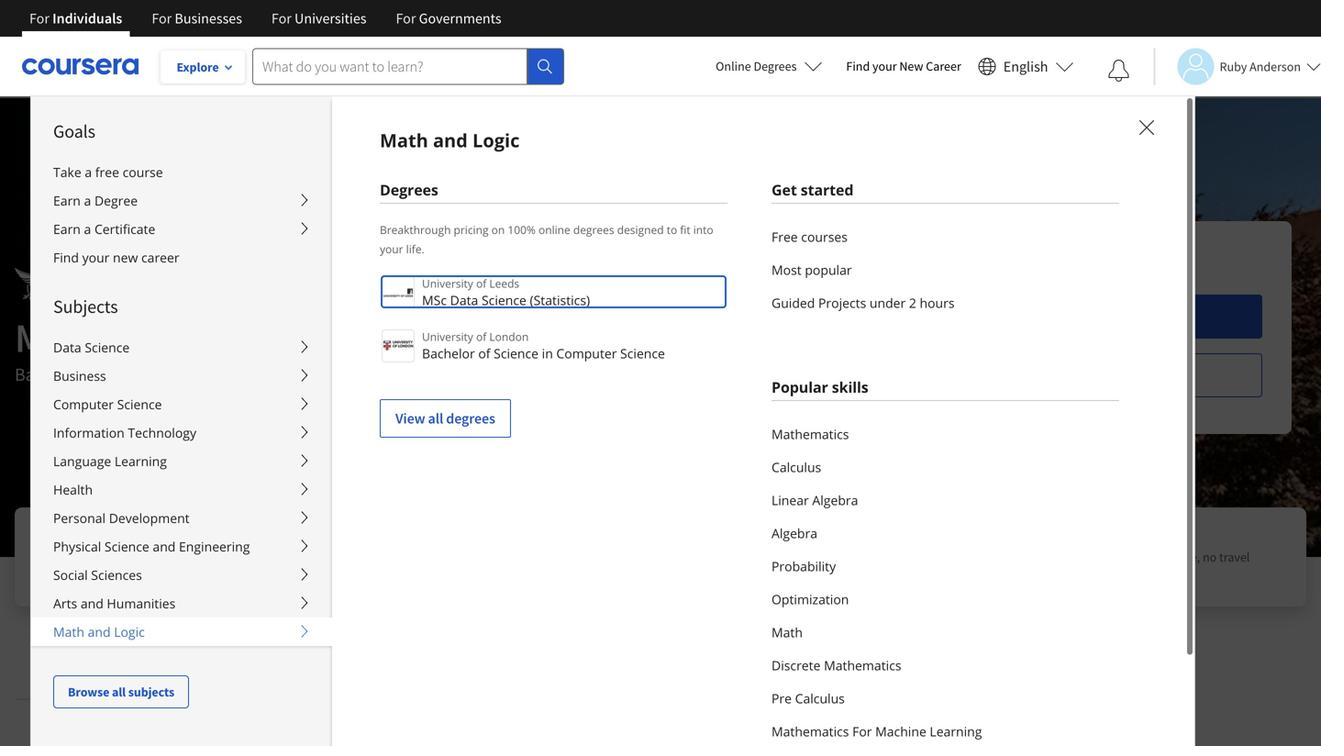 Task type: vqa. For each thing, say whether or not it's contained in the screenshot.
middle the for
no



Task type: locate. For each thing, give the bounding box(es) containing it.
state
[[47, 363, 86, 386], [125, 549, 153, 565]]

degrees inside list
[[446, 409, 495, 428]]

list containing free courses
[[772, 220, 1120, 319]]

find up ball state university logo
[[53, 249, 79, 266]]

0 vertical spatial mathematics
[[772, 425, 849, 443]]

all right browse
[[112, 684, 126, 700]]

list
[[772, 220, 1120, 319], [772, 418, 1120, 746]]

your for find your new career
[[873, 58, 897, 74]]

linear algebra
[[772, 491, 858, 509]]

0 horizontal spatial logic
[[114, 623, 145, 641]]

0 horizontal spatial computer
[[53, 396, 114, 413]]

0 vertical spatial math and logic
[[380, 128, 520, 153]]

math inside dropdown button
[[53, 623, 84, 641]]

university inside university of leeds msc data science (statistics)
[[422, 276, 473, 291]]

1 horizontal spatial state
[[125, 549, 153, 565]]

overview
[[37, 667, 94, 686]]

ball left business
[[15, 363, 44, 386]]

for up what do you want to learn? text field
[[396, 9, 416, 28]]

computer
[[363, 312, 536, 363], [557, 345, 617, 362], [53, 396, 114, 413]]

1 vertical spatial math and logic
[[53, 623, 145, 641]]

in left 'university of london logo'
[[322, 312, 355, 363]]

1 vertical spatial learning
[[930, 723, 982, 740]]

projects
[[819, 294, 867, 312]]

mathematics down popular skills
[[772, 425, 849, 443]]

university of london logo image
[[382, 329, 415, 362]]

for left universities
[[272, 9, 292, 28]]

of for london
[[476, 329, 487, 344]]

a left degree
[[84, 192, 91, 209]]

0 horizontal spatial all
[[112, 684, 126, 700]]

ball up sciences
[[102, 549, 123, 565]]

learning inside math and logic menu item
[[930, 723, 982, 740]]

learning
[[115, 452, 167, 470], [930, 723, 982, 740]]

earn a degree button
[[31, 186, 332, 215]]

0 horizontal spatial from
[[732, 549, 758, 565]]

enrollment
[[946, 262, 1006, 279]]

online
[[539, 222, 571, 237]]

1 horizontal spatial math and logic
[[380, 128, 520, 153]]

free
[[95, 163, 119, 181]]

math down what do you want to learn? text field
[[380, 128, 428, 153]]

no
[[1203, 549, 1217, 565]]

data up business
[[53, 339, 81, 356]]

0 vertical spatial learning
[[115, 452, 167, 470]]

None search field
[[252, 48, 564, 85]]

most popular
[[772, 261, 852, 279]]

social sciences
[[53, 566, 142, 584]]

learning down pre calculus link
[[930, 723, 982, 740]]

view all degrees list
[[380, 274, 728, 438]]

your left new
[[82, 249, 110, 266]]

math and logic group
[[30, 95, 1196, 746]]

businesses
[[175, 9, 242, 28]]

degrees up breakthrough
[[380, 180, 438, 200]]

1 vertical spatial mathematics
[[824, 657, 902, 674]]

2 vertical spatial mathematics
[[772, 723, 849, 740]]

earn a certificate button
[[31, 215, 332, 243]]

learning down information technology
[[115, 452, 167, 470]]

university of leeds msc data science (statistics)
[[422, 276, 590, 309]]

1 vertical spatial earn
[[53, 220, 81, 238]]

computer inside university of london bachelor of science in computer science
[[557, 345, 617, 362]]

for for businesses
[[152, 9, 172, 28]]

find
[[847, 58, 870, 74], [53, 249, 79, 266]]

of left leeds
[[476, 276, 487, 291]]

close image
[[1134, 115, 1158, 139], [1134, 115, 1158, 139], [1134, 115, 1158, 139], [1134, 115, 1158, 139], [1134, 115, 1158, 139], [1134, 115, 1158, 139], [1134, 115, 1158, 139], [1134, 115, 1158, 139], [1135, 116, 1159, 139]]

hours
[[920, 294, 955, 312]]

designed
[[617, 222, 664, 237]]

free
[[772, 228, 798, 245]]

and inside menu item
[[433, 128, 468, 153]]

0 vertical spatial all
[[428, 409, 443, 428]]

earn down take on the left top
[[53, 192, 81, 209]]

0 horizontal spatial data
[[53, 339, 81, 356]]

1 vertical spatial data
[[53, 339, 81, 356]]

accredited degree offered by ball state university
[[44, 524, 210, 565]]

university inside master of science in computer science ball state university
[[90, 363, 166, 386]]

for universities
[[272, 9, 367, 28]]

options
[[741, 567, 782, 584]]

state down data science at the top left of page
[[47, 363, 86, 386]]

take
[[53, 163, 81, 181]]

breakthrough
[[380, 222, 451, 237]]

calculus up linear at the bottom of page
[[772, 458, 822, 476]]

online degrees
[[716, 58, 797, 74]]

london
[[489, 329, 529, 344]]

per
[[732, 524, 758, 546]]

math down arts
[[53, 623, 84, 641]]

0 vertical spatial a
[[85, 163, 92, 181]]

0 vertical spatial degrees
[[573, 222, 614, 237]]

life.
[[406, 241, 425, 256]]

of inside university of leeds msc data science (statistics)
[[476, 276, 487, 291]]

from right learning
[[1116, 549, 1142, 565]]

your right the start
[[919, 262, 944, 279]]

course
[[123, 163, 163, 181]]

subjects
[[128, 684, 174, 700]]

discrete mathematics
[[772, 657, 902, 674]]

of for science
[[139, 312, 174, 363]]

for left businesses
[[152, 9, 172, 28]]

university up msc
[[422, 276, 473, 291]]

ruby anderson
[[1220, 58, 1301, 75]]

in down (statistics)
[[542, 345, 553, 362]]

for left individuals
[[29, 9, 49, 28]]

0 vertical spatial state
[[47, 363, 86, 386]]

data right msc
[[450, 291, 478, 309]]

0 vertical spatial degrees
[[754, 58, 797, 74]]

a inside earn a degree dropdown button
[[84, 192, 91, 209]]

algebra up affordable
[[772, 524, 818, 542]]

close image
[[1134, 115, 1158, 139], [1134, 115, 1158, 139], [1134, 115, 1158, 139], [1134, 115, 1158, 139]]

of
[[476, 276, 487, 291], [139, 312, 174, 363], [476, 329, 487, 344], [478, 345, 491, 362]]

today
[[1008, 262, 1039, 279]]

0 horizontal spatial degrees
[[380, 180, 438, 200]]

computer down msc
[[363, 312, 536, 363]]

algebra link
[[772, 517, 1120, 550]]

your inside explore menu element
[[82, 249, 110, 266]]

0 horizontal spatial math and logic
[[53, 623, 145, 641]]

fit
[[680, 222, 691, 237]]

0 vertical spatial list
[[772, 220, 1120, 319]]

1 vertical spatial list
[[772, 418, 1120, 746]]

1 vertical spatial a
[[84, 192, 91, 209]]

computer down (statistics)
[[557, 345, 617, 362]]

2 horizontal spatial math
[[772, 624, 803, 641]]

most popular link
[[772, 253, 1120, 286]]

logic inside menu item
[[473, 128, 520, 153]]

data science
[[53, 339, 130, 356]]

university down "degree"
[[155, 549, 210, 565]]

earn
[[53, 192, 81, 209], [53, 220, 81, 238]]

your left life.
[[380, 241, 403, 256]]

degrees
[[754, 58, 797, 74], [380, 180, 438, 200]]

information technology
[[53, 424, 196, 441]]

affordable
[[760, 549, 816, 565]]

a for free
[[85, 163, 92, 181]]

1 vertical spatial all
[[112, 684, 126, 700]]

0 vertical spatial calculus
[[772, 458, 822, 476]]

1 horizontal spatial degrees
[[573, 222, 614, 237]]

certificate
[[94, 220, 155, 238]]

business
[[53, 367, 106, 385]]

0 vertical spatial find
[[847, 58, 870, 74]]

university up computer science
[[90, 363, 166, 386]]

coursera image
[[22, 52, 139, 81]]

1 horizontal spatial ball
[[102, 549, 123, 565]]

0 horizontal spatial degrees
[[446, 409, 495, 428]]

new
[[900, 58, 924, 74]]

physical science and engineering
[[53, 538, 250, 555]]

math and logic menu item
[[331, 95, 1195, 746]]

0 vertical spatial ball
[[15, 363, 44, 386]]

1 vertical spatial state
[[125, 549, 153, 565]]

humanities
[[107, 595, 176, 612]]

0 horizontal spatial on
[[492, 222, 505, 237]]

explore
[[177, 59, 219, 75]]

computer down business
[[53, 396, 114, 413]]

find inside explore menu element
[[53, 249, 79, 266]]

0 horizontal spatial learning
[[115, 452, 167, 470]]

a inside earn a certificate dropdown button
[[84, 220, 91, 238]]

2 from from the left
[[1116, 549, 1142, 565]]

0 horizontal spatial ball
[[15, 363, 44, 386]]

calculus down discrete mathematics
[[795, 690, 845, 707]]

math
[[380, 128, 428, 153], [53, 623, 84, 641], [772, 624, 803, 641]]

state down "degree"
[[125, 549, 153, 565]]

2 horizontal spatial computer
[[557, 345, 617, 362]]

degree
[[94, 192, 138, 209]]

1 vertical spatial ball
[[102, 549, 123, 565]]

1 horizontal spatial on
[[1053, 549, 1067, 565]]

ruby anderson button
[[1154, 48, 1321, 85]]

from down per
[[732, 549, 758, 565]]

2 list from the top
[[772, 418, 1120, 746]]

1 horizontal spatial learning
[[930, 723, 982, 740]]

health button
[[31, 475, 332, 504]]

math up discrete
[[772, 624, 803, 641]]

more
[[1099, 262, 1127, 279]]

ball
[[15, 363, 44, 386], [102, 549, 123, 565]]

guided projects under 2 hours
[[772, 294, 955, 312]]

0 horizontal spatial in
[[322, 312, 355, 363]]

a down the earn a degree
[[84, 220, 91, 238]]

0 horizontal spatial find
[[53, 249, 79, 266]]

of down london
[[478, 345, 491, 362]]

your left new on the top of the page
[[873, 58, 897, 74]]

degrees right online
[[573, 222, 614, 237]]

of right data science at the top left of page
[[139, 312, 174, 363]]

your inside breakthrough pricing on 100% online degrees designed to fit into your life.
[[380, 241, 403, 256]]

a inside the take a free course link
[[85, 163, 92, 181]]

on up required
[[1053, 549, 1067, 565]]

math and logic inside dropdown button
[[53, 623, 145, 641]]

mathematics up pre calculus
[[824, 657, 902, 674]]

a left free
[[85, 163, 92, 181]]

of inside master of science in computer science ball state university
[[139, 312, 174, 363]]

for for universities
[[272, 9, 292, 28]]

1 horizontal spatial computer
[[363, 312, 536, 363]]

for governments
[[396, 9, 502, 28]]

degrees right the view
[[446, 409, 495, 428]]

mathematics down pre calculus
[[772, 723, 849, 740]]

1 vertical spatial degrees
[[446, 409, 495, 428]]

all for subjects
[[112, 684, 126, 700]]

0 vertical spatial data
[[450, 291, 478, 309]]

master
[[15, 312, 131, 363]]

of left london
[[476, 329, 487, 344]]

university inside accredited degree offered by ball state university
[[155, 549, 210, 565]]

universities
[[295, 9, 367, 28]]

earn down the earn a degree
[[53, 220, 81, 238]]

and inside $476 per credit benefit from affordable tuition and flexible payment options
[[857, 549, 878, 565]]

state inside accredited degree offered by ball state university
[[125, 549, 153, 565]]

data science button
[[31, 333, 332, 362]]

flexible
[[880, 549, 919, 565]]

accredited
[[44, 524, 127, 546]]

degrees right online
[[754, 58, 797, 74]]

degrees
[[573, 222, 614, 237], [446, 409, 495, 428]]

2 earn from the top
[[53, 220, 81, 238]]

1 vertical spatial logic
[[114, 623, 145, 641]]

2 vertical spatial a
[[84, 220, 91, 238]]

request
[[1056, 262, 1096, 279]]

started
[[801, 180, 854, 200]]

a for degree
[[84, 192, 91, 209]]

1 from from the left
[[732, 549, 758, 565]]

benefit
[[691, 549, 730, 565]]

guided projects under 2 hours link
[[772, 286, 1120, 319]]

0 horizontal spatial state
[[47, 363, 86, 386]]

1 horizontal spatial all
[[428, 409, 443, 428]]

find left new on the top of the page
[[847, 58, 870, 74]]

1 horizontal spatial logic
[[473, 128, 520, 153]]

0 vertical spatial logic
[[473, 128, 520, 153]]

all inside list
[[428, 409, 443, 428]]

science inside university of leeds msc data science (statistics)
[[482, 291, 527, 309]]

What do you want to learn? text field
[[252, 48, 528, 85]]

1 earn from the top
[[53, 192, 81, 209]]

1 horizontal spatial degrees
[[754, 58, 797, 74]]

start
[[891, 262, 917, 279]]

0 vertical spatial earn
[[53, 192, 81, 209]]

a for certificate
[[84, 220, 91, 238]]

1 horizontal spatial data
[[450, 291, 478, 309]]

1 vertical spatial degrees
[[380, 180, 438, 200]]

university up bachelor
[[422, 329, 473, 344]]

1 horizontal spatial from
[[1116, 549, 1142, 565]]

0 horizontal spatial math
[[53, 623, 84, 641]]

all right the view
[[428, 409, 443, 428]]

data inside university of leeds msc data science (statistics)
[[450, 291, 478, 309]]

for
[[29, 9, 49, 28], [152, 9, 172, 28], [272, 9, 292, 28], [396, 9, 416, 28], [853, 723, 872, 740]]

1 horizontal spatial find
[[847, 58, 870, 74]]

mathematics
[[772, 425, 849, 443], [824, 657, 902, 674], [772, 723, 849, 740]]

your
[[873, 58, 897, 74], [380, 241, 403, 256], [82, 249, 110, 266], [919, 262, 944, 279]]

personal development
[[53, 509, 190, 527]]

1 list from the top
[[772, 220, 1120, 319]]

list containing mathematics
[[772, 418, 1120, 746]]

1 vertical spatial on
[[1053, 549, 1067, 565]]

1 vertical spatial find
[[53, 249, 79, 266]]

view all degrees link
[[380, 399, 511, 438]]

information technology button
[[31, 418, 332, 447]]

0 vertical spatial on
[[492, 222, 505, 237]]

earn a certificate
[[53, 220, 155, 238]]

in inside master of science in computer science ball state university
[[322, 312, 355, 363]]

in
[[322, 312, 355, 363], [542, 345, 553, 362]]

for left machine
[[853, 723, 872, 740]]

1 horizontal spatial in
[[542, 345, 553, 362]]

on left 100%
[[492, 222, 505, 237]]

all inside 'button'
[[112, 684, 126, 700]]

algebra right linear at the bottom of page
[[813, 491, 858, 509]]



Task type: describe. For each thing, give the bounding box(es) containing it.
university of leeds logo image
[[382, 276, 415, 309]]

logic inside dropdown button
[[114, 623, 145, 641]]

hands-
[[1015, 549, 1053, 565]]

bachelor
[[422, 345, 475, 362]]

find your new career
[[847, 58, 962, 74]]

physical science and engineering button
[[31, 532, 332, 561]]

for for individuals
[[29, 9, 49, 28]]

master of science in computer science ball state university
[[15, 312, 676, 386]]

career
[[141, 249, 179, 266]]

1 horizontal spatial math
[[380, 128, 428, 153]]

linear algebra link
[[772, 484, 1120, 517]]

university of london bachelor of science in computer science
[[422, 329, 665, 362]]

your for find your new career
[[82, 249, 110, 266]]

offered
[[44, 549, 84, 565]]

$476 per credit benefit from affordable tuition and flexible payment options
[[691, 524, 919, 584]]

in inside university of london bachelor of science in computer science
[[542, 345, 553, 362]]

degrees inside dropdown button
[[754, 58, 797, 74]]

100%
[[508, 222, 536, 237]]

list for get started
[[772, 220, 1120, 319]]

university inside university of london bachelor of science in computer science
[[422, 329, 473, 344]]

all for degrees
[[428, 409, 443, 428]]

browse all subjects
[[68, 684, 174, 700]]

take a free course link
[[31, 158, 332, 186]]

into
[[694, 222, 714, 237]]

computer science button
[[31, 390, 332, 418]]

anderson
[[1250, 58, 1301, 75]]

your for start your enrollment today or request more information
[[919, 262, 944, 279]]

sciences
[[91, 566, 142, 584]]

list for popular skills
[[772, 418, 1120, 746]]

msc
[[422, 291, 447, 309]]

take a free course
[[53, 163, 163, 181]]

pre calculus link
[[772, 682, 1120, 715]]

goals
[[53, 120, 95, 143]]

1 vertical spatial calculus
[[795, 690, 845, 707]]

mathematics for mathematics for machine learning
[[772, 723, 849, 740]]

pre calculus
[[772, 690, 845, 707]]

from inside $476 per credit benefit from affordable tuition and flexible payment options
[[732, 549, 758, 565]]

ball state university logo image
[[15, 268, 150, 314]]

skills
[[832, 377, 869, 397]]

banner navigation
[[15, 0, 516, 37]]

learning inside dropdown button
[[115, 452, 167, 470]]

get started
[[772, 180, 854, 200]]

optimization
[[772, 591, 849, 608]]

degree
[[131, 524, 184, 546]]

machine
[[876, 723, 927, 740]]

governments
[[419, 9, 502, 28]]

language learning
[[53, 452, 167, 470]]

computer inside master of science in computer science ball state university
[[363, 312, 536, 363]]

explore menu element
[[31, 96, 332, 708]]

on inside 'hands-on learning from anywhere, no travel required'
[[1053, 549, 1067, 565]]

guided
[[772, 294, 815, 312]]

find your new career
[[53, 249, 179, 266]]

english button
[[971, 37, 1082, 96]]

browse
[[68, 684, 109, 700]]

to
[[667, 222, 677, 237]]

0 vertical spatial algebra
[[813, 491, 858, 509]]

find for find your new career
[[847, 58, 870, 74]]

information
[[1130, 262, 1193, 279]]

online degrees button
[[701, 46, 837, 86]]

personal
[[53, 509, 106, 527]]

pricing
[[454, 222, 489, 237]]

under
[[870, 294, 906, 312]]

science inside dropdown button
[[85, 339, 130, 356]]

from inside 'hands-on learning from anywhere, no travel required'
[[1116, 549, 1142, 565]]

mathematics for machine learning link
[[772, 715, 1120, 746]]

required
[[1015, 567, 1060, 584]]

degrees inside math and logic menu item
[[380, 180, 438, 200]]

1 vertical spatial algebra
[[772, 524, 818, 542]]

popular skills
[[772, 377, 869, 397]]

english
[[1004, 57, 1048, 76]]

payment
[[691, 567, 739, 584]]

computer inside dropdown button
[[53, 396, 114, 413]]

mathematics for mathematics
[[772, 425, 849, 443]]

find your new career link
[[31, 243, 332, 272]]

for individuals
[[29, 9, 122, 28]]

earn for earn a certificate
[[53, 220, 81, 238]]

discrete
[[772, 657, 821, 674]]

find for find your new career
[[53, 249, 79, 266]]

get
[[772, 180, 797, 200]]

tuition
[[818, 549, 854, 565]]

start your enrollment today or request more information
[[891, 262, 1193, 279]]

health
[[53, 481, 93, 498]]

probability
[[772, 558, 836, 575]]

browse all subjects button
[[53, 675, 189, 708]]

for for governments
[[396, 9, 416, 28]]

2
[[909, 294, 917, 312]]

earn a degree
[[53, 192, 138, 209]]

and inside popup button
[[81, 595, 104, 612]]

pre
[[772, 690, 792, 707]]

earn for earn a degree
[[53, 192, 81, 209]]

hands-on learning from anywhere, no travel required
[[1015, 549, 1250, 584]]

view all degrees
[[396, 409, 495, 428]]

business button
[[31, 362, 332, 390]]

arts and humanities
[[53, 595, 176, 612]]

arts
[[53, 595, 77, 612]]

optimization link
[[772, 583, 1120, 616]]

free courses
[[772, 228, 848, 245]]

data inside data science dropdown button
[[53, 339, 81, 356]]

learning
[[1070, 549, 1114, 565]]

language learning button
[[31, 447, 332, 475]]

career
[[926, 58, 962, 74]]

state inside master of science in computer science ball state university
[[47, 363, 86, 386]]

development
[[109, 509, 190, 527]]

degrees inside breakthrough pricing on 100% online degrees designed to fit into your life.
[[573, 222, 614, 237]]

ball inside master of science in computer science ball state university
[[15, 363, 44, 386]]

math and logic inside menu item
[[380, 128, 520, 153]]

or
[[1042, 262, 1053, 279]]

arts and humanities button
[[31, 589, 332, 618]]

(statistics)
[[530, 291, 590, 309]]

of for leeds
[[476, 276, 487, 291]]

math link
[[772, 616, 1120, 649]]

physical
[[53, 538, 101, 555]]

for inside mathematics for machine learning link
[[853, 723, 872, 740]]

new
[[113, 249, 138, 266]]

view
[[396, 409, 425, 428]]

probability link
[[772, 550, 1120, 583]]

on inside breakthrough pricing on 100% online degrees designed to fit into your life.
[[492, 222, 505, 237]]

ball inside accredited degree offered by ball state university
[[102, 549, 123, 565]]

information
[[53, 424, 125, 441]]

show notifications image
[[1108, 60, 1130, 82]]

math and logic button
[[31, 618, 332, 646]]

online
[[716, 58, 751, 74]]



